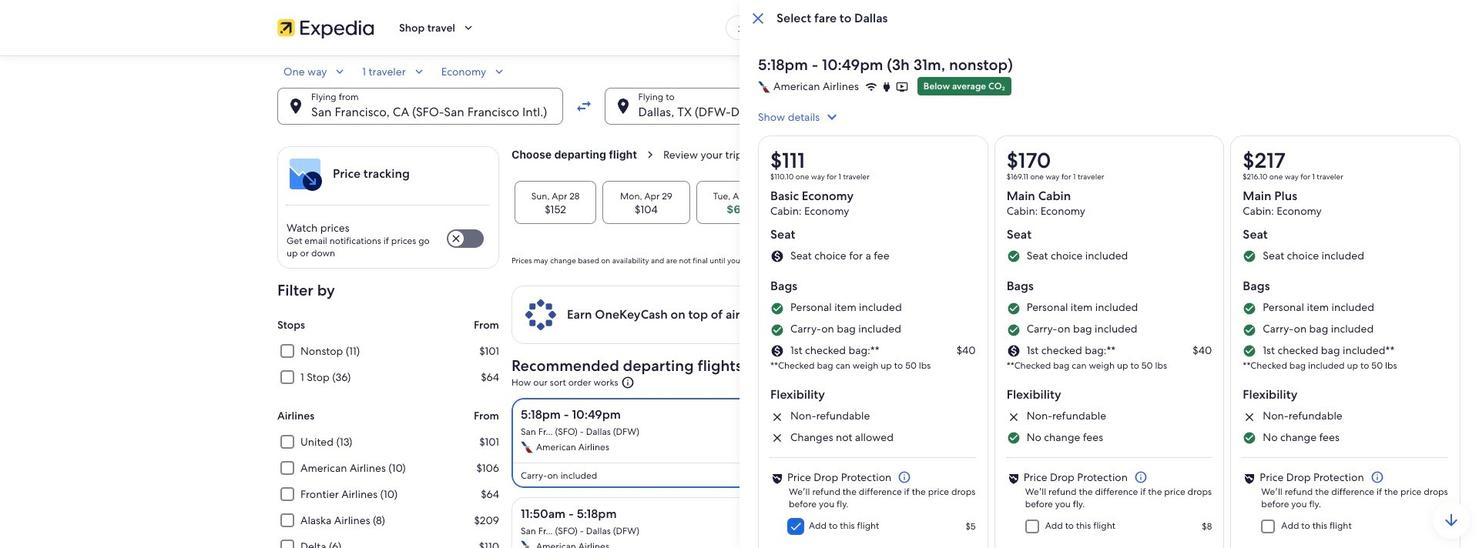 Task type: describe. For each thing, give the bounding box(es) containing it.
medium image
[[1370, 471, 1384, 485]]

price tracking image
[[287, 156, 324, 193]]

one key blue tier image
[[524, 298, 558, 332]]

download the app button image
[[736, 22, 748, 34]]

in-flight entertainment image
[[758, 367, 770, 380]]

2 xsmall image from the left
[[880, 81, 893, 93]]

2 medium image from the left
[[1134, 471, 1148, 485]]

step 1 of 2. choose departing flight. current page, choose departing flight element
[[512, 148, 663, 162]]

leading image
[[1442, 512, 1461, 530]]

1 medium image from the left
[[898, 471, 912, 485]]

swap origin and destination image
[[575, 97, 593, 116]]

close, go back image
[[749, 9, 767, 28]]

1 xsmall image from the left
[[865, 81, 877, 93]]



Task type: vqa. For each thing, say whether or not it's contained in the screenshot.
2024 related to April 2024
no



Task type: locate. For each thing, give the bounding box(es) containing it.
0 horizontal spatial medium image
[[898, 471, 912, 485]]

None search field
[[277, 65, 1202, 125]]

xsmall image
[[896, 81, 908, 93]]

1 horizontal spatial xsmall image
[[880, 81, 893, 93]]

tab list
[[512, 181, 1202, 224]]

small image
[[492, 65, 506, 79], [770, 250, 784, 264], [1007, 250, 1021, 264], [1243, 302, 1257, 316], [1007, 323, 1021, 337], [1243, 323, 1257, 337], [770, 345, 784, 358], [1007, 345, 1021, 358], [1243, 345, 1257, 358], [770, 411, 784, 424], [1243, 411, 1257, 424], [1007, 432, 1021, 446], [770, 472, 784, 486], [1007, 472, 1021, 486]]

medium image
[[898, 471, 912, 485], [1134, 471, 1148, 485]]

wifi image
[[758, 333, 770, 345]]

in-seat power outlet image
[[758, 350, 770, 362]]

theme default image
[[621, 376, 635, 390]]

list
[[512, 0, 1479, 549], [770, 218, 976, 446], [1007, 218, 1212, 446], [1243, 218, 1448, 446]]

xsmall image
[[865, 81, 877, 93], [880, 81, 893, 93]]

trailing image
[[462, 21, 475, 35]]

0 horizontal spatial xsmall image
[[865, 81, 877, 93]]

small image
[[833, 21, 853, 35], [333, 65, 347, 79], [412, 65, 426, 79], [1243, 250, 1257, 264], [770, 302, 784, 316], [1007, 302, 1021, 316], [770, 323, 784, 337], [1007, 411, 1021, 424], [770, 432, 784, 446], [1243, 432, 1257, 446], [1243, 472, 1257, 486]]

1 horizontal spatial medium image
[[1134, 471, 1148, 485]]

expedia logo image
[[277, 17, 374, 39]]



